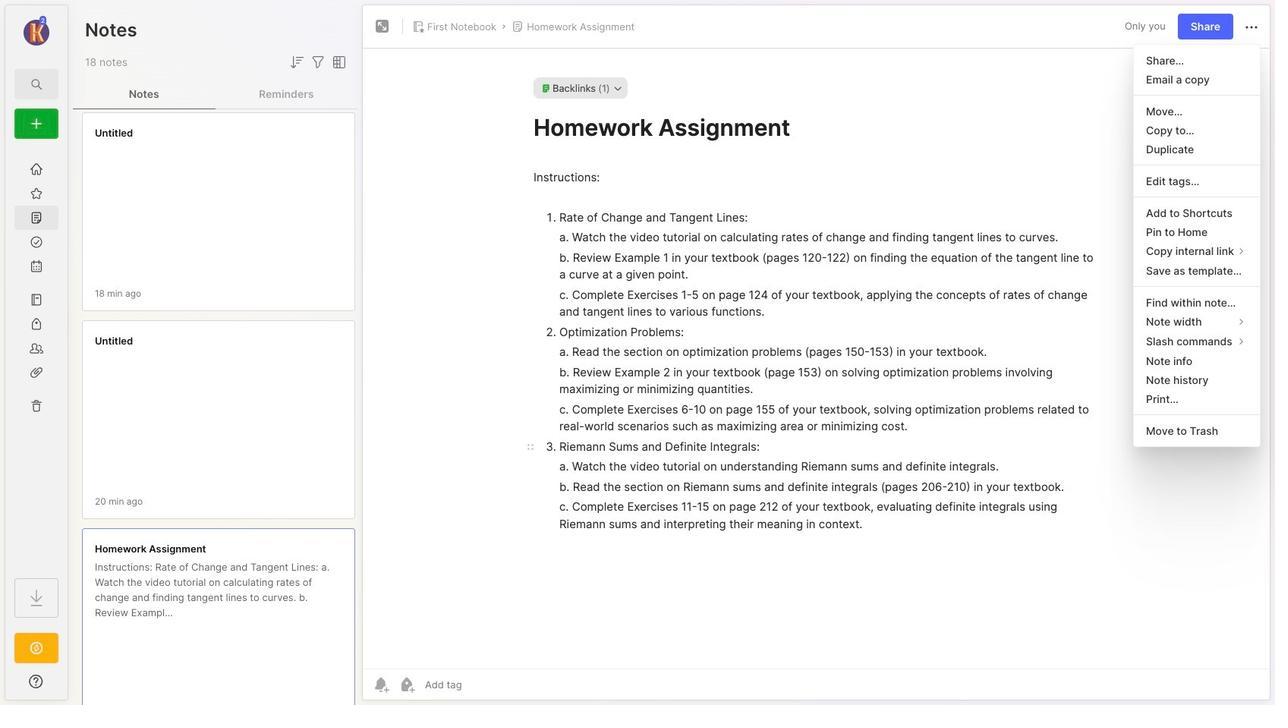 Task type: describe. For each thing, give the bounding box(es) containing it.
upgrade image
[[27, 639, 46, 657]]

edit search image
[[27, 75, 46, 93]]

home image
[[29, 162, 44, 177]]

More actions field
[[1243, 17, 1261, 36]]

Add tag field
[[424, 678, 538, 692]]



Task type: vqa. For each thing, say whether or not it's contained in the screenshot.
tab
no



Task type: locate. For each thing, give the bounding box(es) containing it.
Slash commands field
[[1134, 332, 1260, 351]]

Account field
[[5, 14, 68, 48]]

dropdown list menu
[[1134, 51, 1260, 440]]

Copy internal link field
[[1134, 241, 1260, 261]]

Note Editor text field
[[363, 48, 1270, 669]]

add tag image
[[398, 676, 416, 694]]

View options field
[[327, 53, 348, 71]]

add filters image
[[309, 53, 327, 71]]

WHAT'S NEW field
[[5, 670, 68, 694]]

Sort options field
[[288, 53, 306, 71]]

main element
[[0, 0, 73, 705]]

tree
[[5, 148, 68, 565]]

tab list
[[73, 79, 358, 109]]

tree inside main element
[[5, 148, 68, 565]]

note window element
[[362, 5, 1271, 704]]

more actions image
[[1243, 18, 1261, 36]]

Note width field
[[1134, 312, 1260, 332]]

expand note image
[[373, 17, 392, 36]]

click to expand image
[[66, 677, 78, 695]]

add a reminder image
[[372, 676, 390, 694]]

Add filters field
[[309, 53, 327, 71]]



